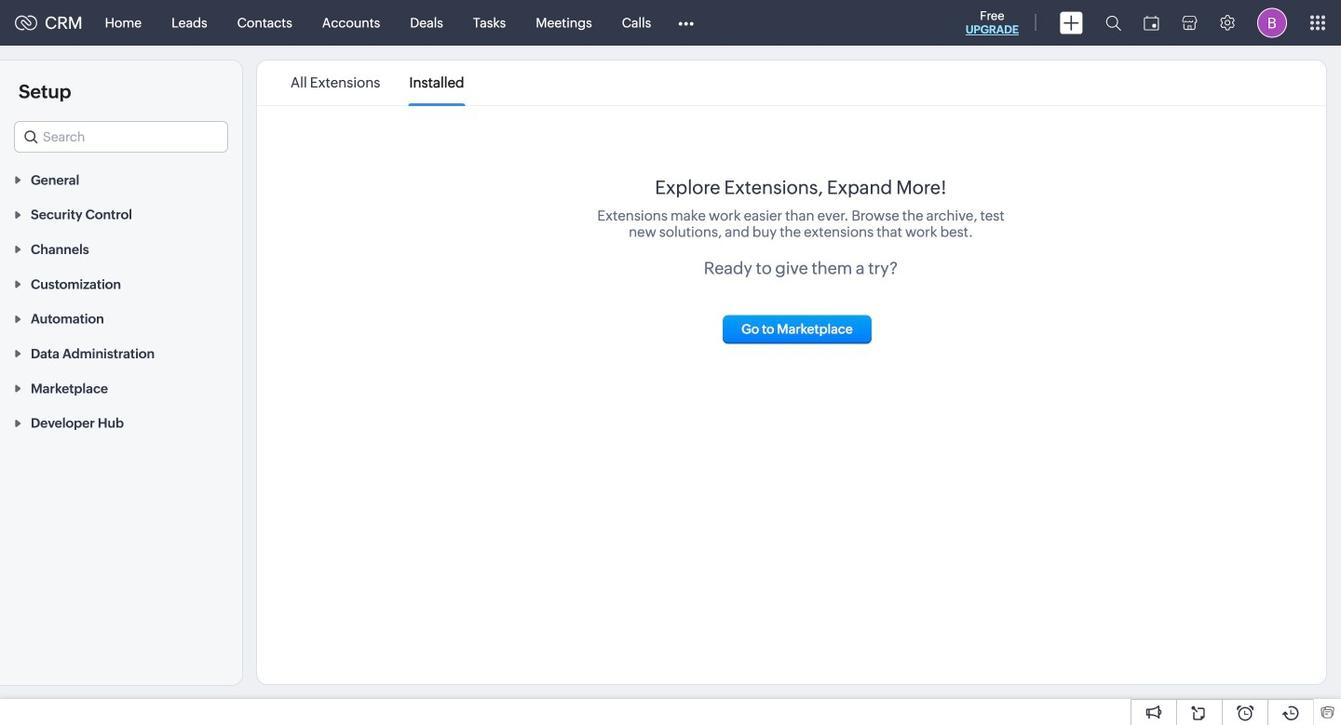 Task type: locate. For each thing, give the bounding box(es) containing it.
Search text field
[[15, 122, 227, 152]]

None field
[[14, 121, 228, 153]]

search element
[[1094, 0, 1133, 46]]

logo image
[[15, 15, 37, 30]]

search image
[[1106, 15, 1121, 31]]

calendar image
[[1144, 15, 1160, 30]]



Task type: vqa. For each thing, say whether or not it's contained in the screenshot.
"Lead" to the right
no



Task type: describe. For each thing, give the bounding box(es) containing it.
profile image
[[1257, 8, 1287, 38]]

create menu image
[[1060, 12, 1083, 34]]

create menu element
[[1049, 0, 1094, 45]]

profile element
[[1246, 0, 1298, 45]]

Other Modules field
[[666, 8, 706, 38]]



